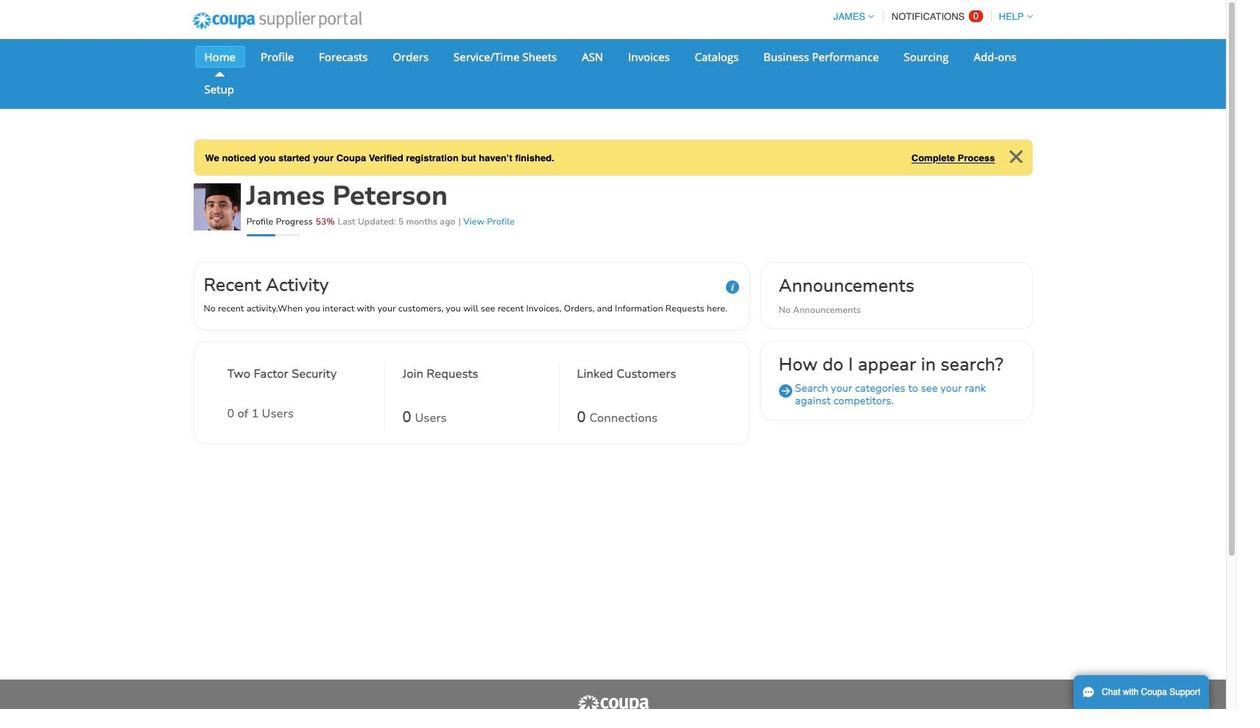 Task type: describe. For each thing, give the bounding box(es) containing it.
close image
[[1010, 150, 1023, 163]]

user avatar image
[[193, 183, 240, 231]]



Task type: locate. For each thing, give the bounding box(es) containing it.
0 vertical spatial coupa supplier portal image
[[182, 2, 372, 39]]

arrowcircleright image
[[779, 384, 792, 398]]

0 horizontal spatial coupa supplier portal image
[[182, 2, 372, 39]]

additional information image
[[726, 281, 739, 294]]

navigation
[[827, 2, 1033, 31]]

1 vertical spatial coupa supplier portal image
[[576, 694, 650, 709]]

coupa supplier portal image
[[182, 2, 372, 39], [576, 694, 650, 709]]

1 horizontal spatial coupa supplier portal image
[[576, 694, 650, 709]]



Task type: vqa. For each thing, say whether or not it's contained in the screenshot.
'User Avatar'
yes



